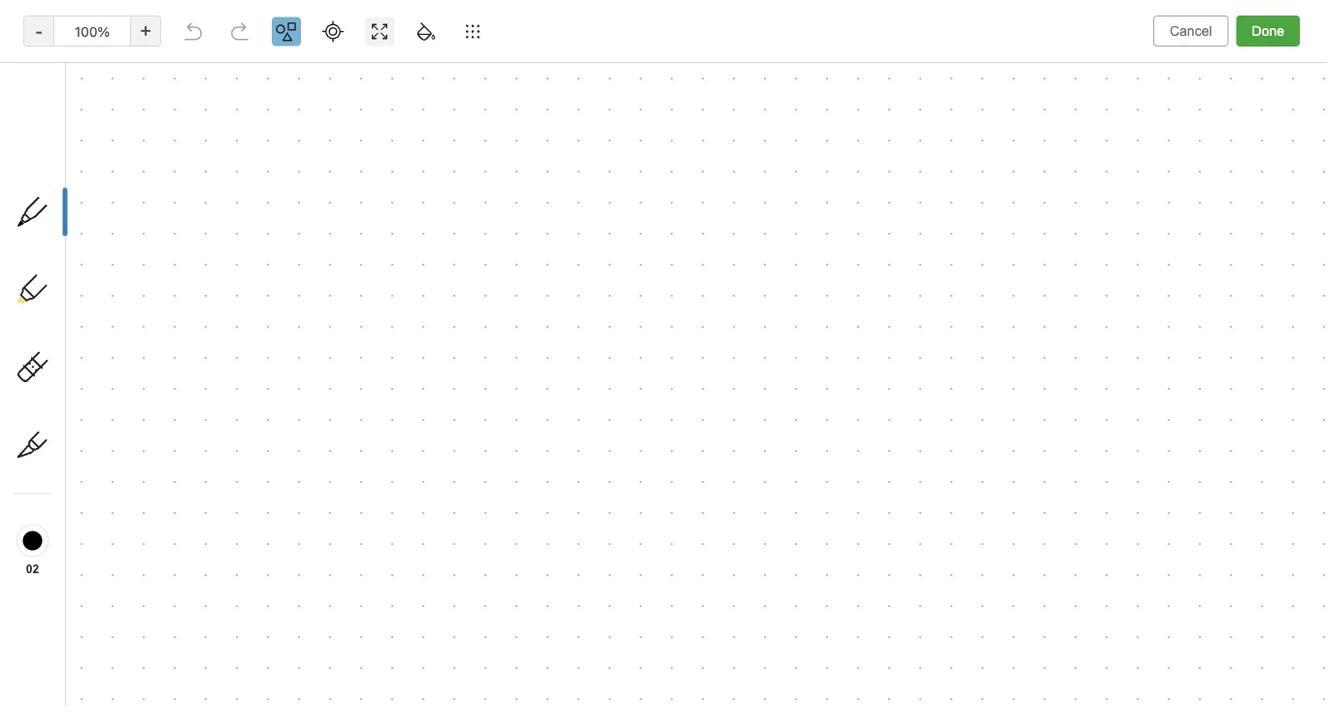 Task type: vqa. For each thing, say whether or not it's contained in the screenshot.
OR
yes



Task type: describe. For each thing, give the bounding box(es) containing it.
notebook for new notebook
[[94, 559, 153, 573]]

expires in 03d:10h:02m:53s
[[30, 644, 203, 655]]

new notebook group
[[0, 484, 224, 585]]

home link
[[0, 152, 233, 183]]

offer
[[155, 600, 188, 616]]

notebooks
[[44, 461, 112, 477]]

first
[[316, 16, 342, 30]]

only you
[[1142, 16, 1194, 30]]

black friday offer button
[[16, 589, 217, 628]]

notebook for first notebook
[[346, 16, 403, 30]]

heading level image
[[513, 54, 613, 82]]

tasks
[[43, 418, 78, 434]]

icon
[[106, 168, 131, 182]]

Note Editor text field
[[0, 0, 1327, 708]]

new for new notebook
[[64, 559, 91, 573]]

notes inside group
[[67, 247, 102, 261]]

add
[[73, 203, 95, 217]]

black
[[70, 600, 107, 616]]

add a reminder image
[[245, 677, 268, 700]]

notes link
[[0, 380, 224, 411]]

expand notebooks image
[[5, 461, 20, 477]]

alignment image
[[1093, 54, 1142, 82]]

note,
[[35, 185, 65, 200]]

recent
[[22, 247, 63, 261]]

note window element
[[0, 0, 1327, 708]]



Task type: locate. For each thing, give the bounding box(es) containing it.
here.
[[109, 203, 139, 217]]

new up home
[[43, 111, 71, 127]]

1 horizontal spatial notebook
[[346, 16, 403, 30]]

new notebook button
[[0, 554, 224, 578]]

or
[[166, 185, 178, 200]]

font color image
[[766, 54, 814, 82]]

share button
[[1210, 8, 1280, 39]]

1 vertical spatial notebook
[[94, 559, 153, 573]]

in
[[81, 644, 93, 655]]

new up black at the bottom of page
[[64, 559, 91, 573]]

tag
[[35, 203, 54, 217]]

cell
[[0, 508, 224, 531]]

notebook inside button
[[346, 16, 403, 30]]

new button
[[12, 102, 221, 137]]

icon on a note, notebook, stack or tag to add it here.
[[35, 168, 178, 217]]

group containing icon on a note, notebook, stack or tag to add it here.
[[0, 127, 224, 387]]

shortcuts
[[44, 191, 105, 207]]

share
[[1226, 15, 1264, 31]]

new inside new popup button
[[43, 111, 71, 127]]

notes
[[67, 247, 102, 261], [43, 387, 80, 403]]

recent notes
[[22, 247, 102, 261]]

0 horizontal spatial notebook
[[94, 559, 153, 573]]

friday
[[110, 600, 152, 616]]

home
[[43, 160, 80, 176]]

0 vertical spatial notebook
[[346, 16, 403, 30]]

group
[[0, 127, 224, 387]]

highlight image
[[908, 54, 954, 82]]

it
[[98, 203, 106, 217]]

notebooks link
[[0, 453, 224, 484]]

notebook,
[[68, 185, 127, 200]]

1 vertical spatial notes
[[43, 387, 80, 403]]

new for new
[[43, 111, 71, 127]]

tree containing home
[[0, 96, 233, 690]]

add tag image
[[278, 677, 301, 700]]

black friday offer
[[70, 600, 188, 616]]

1 vertical spatial new
[[64, 559, 91, 573]]

to
[[57, 203, 69, 217]]

first notebook button
[[292, 10, 410, 37]]

expand note image
[[247, 12, 270, 35]]

stack
[[131, 185, 163, 200]]

you
[[1173, 16, 1194, 30]]

insert image
[[246, 54, 275, 82]]

only
[[1142, 16, 1169, 30]]

more image
[[1209, 54, 1268, 82]]

notes up the tasks
[[43, 387, 80, 403]]

new notebook
[[64, 559, 153, 573]]

notes right recent
[[67, 247, 102, 261]]

tree
[[0, 96, 233, 690]]

settings image
[[198, 16, 221, 39]]

font size image
[[713, 54, 761, 82]]

first notebook
[[316, 16, 403, 30]]

tasks button
[[0, 411, 224, 442]]

notebook right first
[[346, 16, 403, 30]]

None search field
[[25, 56, 208, 91]]

notebook up black friday offer
[[94, 559, 153, 573]]

a
[[153, 168, 159, 182]]

font family image
[[617, 54, 708, 82]]

notebook
[[346, 16, 403, 30], [94, 559, 153, 573]]

0 vertical spatial notes
[[67, 247, 102, 261]]

expires
[[30, 644, 77, 655]]

on
[[134, 168, 149, 182]]

shortcuts button
[[0, 183, 224, 215]]

0 vertical spatial new
[[43, 111, 71, 127]]

03d:10h:02m:53s
[[97, 644, 203, 655]]

notebook inside 'button'
[[94, 559, 153, 573]]

Search text field
[[25, 56, 208, 91]]

new
[[43, 111, 71, 127], [64, 559, 91, 573]]

new inside new notebook 'button'
[[64, 559, 91, 573]]



